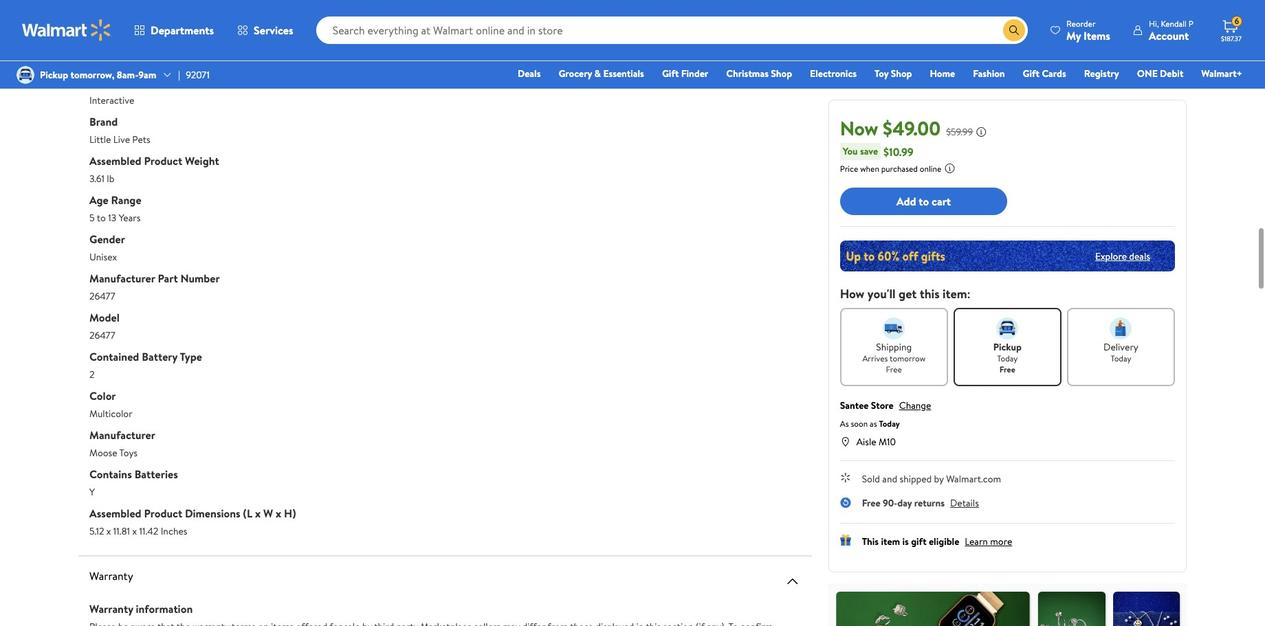 Task type: describe. For each thing, give the bounding box(es) containing it.
unisex
[[89, 250, 117, 264]]

one
[[1137, 67, 1158, 80]]

$59.99
[[946, 125, 973, 139]]

years
[[119, 211, 141, 225]]

2
[[89, 368, 95, 381]]

information
[[136, 601, 193, 616]]

arrives
[[863, 353, 888, 364]]

one debit link
[[1131, 66, 1190, 81]]

x right (l
[[255, 506, 261, 521]]

intent image for pickup image
[[997, 318, 1019, 340]]

up to sixty percent off deals. shop now. image
[[840, 241, 1175, 272]]

&
[[595, 67, 601, 80]]

pickup for tomorrow,
[[40, 68, 68, 82]]

home link
[[924, 66, 961, 81]]

gender
[[89, 231, 125, 247]]

debit
[[1160, 67, 1184, 80]]

explore deals
[[1095, 249, 1150, 263]]

gift
[[911, 535, 927, 549]]

8am-
[[117, 68, 138, 82]]

gift for gift cards
[[1023, 67, 1040, 80]]

features interactive brand little live pets assembled product weight 3.61 lb age range 5 to 13 years gender unisex manufacturer part number 26477 model 26477 contained battery type 2 color multicolor manufacturer moose toys contains batteries y assembled product dimensions (l x w x h) 5.12 x 11.81 x 11.42 inches
[[89, 75, 296, 538]]

more
[[990, 535, 1012, 549]]

92071
[[186, 68, 210, 82]]

learn
[[965, 535, 988, 549]]

purchased
[[881, 163, 918, 175]]

hi,
[[1149, 18, 1159, 29]]

$49.00
[[883, 115, 941, 142]]

gift finder
[[662, 67, 708, 80]]

gift cards link
[[1017, 66, 1073, 81]]

90-
[[883, 496, 898, 510]]

this
[[862, 535, 879, 549]]

santee store change as soon as today
[[840, 399, 931, 430]]

shop for christmas shop
[[771, 67, 792, 80]]

gifting made easy image
[[840, 535, 851, 546]]

$10.99
[[884, 144, 914, 159]]

you
[[843, 144, 858, 158]]

my
[[1067, 28, 1081, 43]]

grocery & essentials
[[559, 67, 644, 80]]

6 $187.37
[[1221, 15, 1242, 43]]

you'll
[[868, 285, 896, 303]]

walmart.com
[[946, 472, 1001, 486]]

account
[[1149, 28, 1189, 43]]

1 assembled from the top
[[89, 153, 141, 168]]

legal information image
[[944, 163, 955, 174]]

services button
[[226, 14, 305, 47]]

item:
[[943, 285, 971, 303]]

santee
[[840, 399, 869, 413]]

tomorrow,
[[71, 68, 114, 82]]

brand
[[89, 114, 118, 129]]

today for pickup
[[997, 353, 1018, 364]]

is
[[903, 535, 909, 549]]

2 product from the top
[[144, 506, 182, 521]]

multicolor
[[89, 407, 132, 420]]

gift for gift finder
[[662, 67, 679, 80]]

toy
[[875, 67, 889, 80]]

christmas
[[726, 67, 769, 80]]

details
[[950, 496, 979, 510]]

aisle
[[857, 435, 876, 449]]

how
[[840, 285, 865, 303]]

| 92071
[[178, 68, 210, 82]]

pickup for today
[[993, 340, 1022, 354]]

change button
[[899, 399, 931, 413]]

cards
[[1042, 67, 1066, 80]]

batteries
[[135, 467, 178, 482]]

add to cart button
[[840, 188, 1008, 215]]

warranty for warranty information
[[89, 601, 133, 616]]

interactive
[[89, 93, 134, 107]]

explore
[[1095, 249, 1127, 263]]

this item is gift eligible learn more
[[862, 535, 1012, 549]]

item
[[881, 535, 900, 549]]

intent image for shipping image
[[883, 318, 905, 340]]

aisle m10
[[857, 435, 896, 449]]

sold and shipped by walmart.com
[[862, 472, 1001, 486]]

walmart+
[[1202, 67, 1243, 80]]

11.42
[[139, 524, 158, 538]]

contained
[[89, 349, 139, 364]]

pets
[[132, 132, 150, 146]]

m10
[[879, 435, 896, 449]]

grocery & essentials link
[[552, 66, 650, 81]]

model
[[89, 310, 120, 325]]

color
[[89, 388, 116, 403]]

2 manufacturer from the top
[[89, 427, 155, 443]]

shipping
[[876, 340, 912, 354]]

shipped
[[900, 472, 932, 486]]

explore deals link
[[1090, 244, 1156, 269]]

$187.37
[[1221, 34, 1242, 43]]

age
[[89, 192, 108, 207]]

day
[[898, 496, 912, 510]]



Task type: locate. For each thing, give the bounding box(es) containing it.
little
[[89, 132, 111, 146]]

0 horizontal spatial today
[[879, 418, 900, 430]]

grocery
[[559, 67, 592, 80]]

electronics
[[810, 67, 857, 80]]

warranty up warranty information
[[89, 568, 133, 583]]

2 horizontal spatial free
[[1000, 364, 1016, 375]]

gift left finder
[[662, 67, 679, 80]]

2 shop from the left
[[891, 67, 912, 80]]

walmart image
[[22, 19, 111, 41]]

number
[[181, 271, 220, 286]]

 image
[[17, 66, 34, 84]]

this
[[920, 285, 940, 303]]

1 26477 from the top
[[89, 289, 115, 303]]

x
[[255, 506, 261, 521], [276, 506, 281, 521], [106, 524, 111, 538], [132, 524, 137, 538]]

gift
[[662, 67, 679, 80], [1023, 67, 1040, 80]]

pickup down intent image for pickup
[[993, 340, 1022, 354]]

range
[[111, 192, 141, 207]]

product up the inches
[[144, 506, 182, 521]]

intent image for delivery image
[[1110, 318, 1132, 340]]

warranty image
[[784, 573, 801, 590]]

free left 90-
[[862, 496, 881, 510]]

0 horizontal spatial free
[[862, 496, 881, 510]]

save
[[860, 144, 878, 158]]

today
[[997, 353, 1018, 364], [1111, 353, 1132, 364], [879, 418, 900, 430]]

0 vertical spatial manufacturer
[[89, 271, 155, 286]]

0 vertical spatial warranty
[[89, 568, 133, 583]]

13
[[108, 211, 116, 225]]

1 vertical spatial pickup
[[993, 340, 1022, 354]]

fashion link
[[967, 66, 1011, 81]]

x right w
[[276, 506, 281, 521]]

today inside santee store change as soon as today
[[879, 418, 900, 430]]

11.81
[[113, 524, 130, 538]]

free 90-day returns details
[[862, 496, 979, 510]]

one debit
[[1137, 67, 1184, 80]]

0 vertical spatial 26477
[[89, 289, 115, 303]]

inches
[[161, 524, 187, 538]]

x right 5.12
[[106, 524, 111, 538]]

and
[[882, 472, 897, 486]]

1 vertical spatial 26477
[[89, 328, 115, 342]]

live
[[113, 132, 130, 146]]

deals
[[518, 67, 541, 80]]

learn more about strikethrough prices image
[[976, 127, 987, 138]]

online
[[920, 163, 942, 175]]

6
[[1235, 15, 1239, 27]]

1 shop from the left
[[771, 67, 792, 80]]

fashion
[[973, 67, 1005, 80]]

26477 up "model"
[[89, 289, 115, 303]]

1 product from the top
[[144, 153, 182, 168]]

1 horizontal spatial today
[[997, 353, 1018, 364]]

free down intent image for pickup
[[1000, 364, 1016, 375]]

you save $10.99
[[843, 144, 914, 159]]

5
[[89, 211, 95, 225]]

gift inside gift finder link
[[662, 67, 679, 80]]

to inside add to cart button
[[919, 194, 929, 209]]

to left cart
[[919, 194, 929, 209]]

walmart+ link
[[1195, 66, 1249, 81]]

pickup tomorrow, 8am-9am
[[40, 68, 156, 82]]

1 manufacturer from the top
[[89, 271, 155, 286]]

add to cart
[[897, 194, 951, 209]]

warranty left information
[[89, 601, 133, 616]]

by
[[934, 472, 944, 486]]

0 horizontal spatial gift
[[662, 67, 679, 80]]

0 vertical spatial pickup
[[40, 68, 68, 82]]

delivery
[[1104, 340, 1139, 354]]

today for delivery
[[1111, 353, 1132, 364]]

gift inside gift cards link
[[1023, 67, 1040, 80]]

free inside the pickup today free
[[1000, 364, 1016, 375]]

1 horizontal spatial gift
[[1023, 67, 1040, 80]]

delivery today
[[1104, 340, 1139, 364]]

shop right the 'christmas'
[[771, 67, 792, 80]]

0 horizontal spatial shop
[[771, 67, 792, 80]]

shop for toy shop
[[891, 67, 912, 80]]

product down pets
[[144, 153, 182, 168]]

Walmart Site-Wide search field
[[316, 17, 1028, 44]]

moose
[[89, 446, 117, 460]]

free
[[886, 364, 902, 375], [1000, 364, 1016, 375], [862, 496, 881, 510]]

reorder
[[1067, 18, 1096, 29]]

free down shipping
[[886, 364, 902, 375]]

free inside shipping arrives tomorrow free
[[886, 364, 902, 375]]

sold
[[862, 472, 880, 486]]

1 vertical spatial to
[[97, 211, 106, 225]]

cart
[[932, 194, 951, 209]]

gift finder link
[[656, 66, 715, 81]]

2 26477 from the top
[[89, 328, 115, 342]]

26477 down "model"
[[89, 328, 115, 342]]

1 vertical spatial assembled
[[89, 506, 141, 521]]

today down intent image for delivery
[[1111, 353, 1132, 364]]

toys
[[119, 446, 138, 460]]

1 warranty from the top
[[89, 568, 133, 583]]

finder
[[681, 67, 708, 80]]

soon
[[851, 418, 868, 430]]

2 warranty from the top
[[89, 601, 133, 616]]

w
[[263, 506, 273, 521]]

get
[[899, 285, 917, 303]]

manufacturer up toys
[[89, 427, 155, 443]]

christmas shop link
[[720, 66, 798, 81]]

shipping arrives tomorrow free
[[863, 340, 926, 375]]

gift cards
[[1023, 67, 1066, 80]]

(l
[[243, 506, 252, 521]]

0 vertical spatial product
[[144, 153, 182, 168]]

dimensions
[[185, 506, 240, 521]]

0 vertical spatial to
[[919, 194, 929, 209]]

deals link
[[512, 66, 547, 81]]

26477
[[89, 289, 115, 303], [89, 328, 115, 342]]

1 vertical spatial product
[[144, 506, 182, 521]]

1 horizontal spatial to
[[919, 194, 929, 209]]

1 vertical spatial warranty
[[89, 601, 133, 616]]

kendall
[[1161, 18, 1187, 29]]

assembled up lb
[[89, 153, 141, 168]]

battery
[[142, 349, 177, 364]]

toy shop
[[875, 67, 912, 80]]

warranty for warranty
[[89, 568, 133, 583]]

today right as
[[879, 418, 900, 430]]

store
[[871, 399, 894, 413]]

1 horizontal spatial shop
[[891, 67, 912, 80]]

Search search field
[[316, 17, 1028, 44]]

assembled up 11.81
[[89, 506, 141, 521]]

registry
[[1084, 67, 1119, 80]]

today inside delivery today
[[1111, 353, 1132, 364]]

0 vertical spatial assembled
[[89, 153, 141, 168]]

pickup left tomorrow,
[[40, 68, 68, 82]]

when
[[860, 163, 879, 175]]

gift left cards
[[1023, 67, 1040, 80]]

1 vertical spatial manufacturer
[[89, 427, 155, 443]]

2 assembled from the top
[[89, 506, 141, 521]]

essentials
[[603, 67, 644, 80]]

home
[[930, 67, 955, 80]]

manufacturer down unisex on the left of the page
[[89, 271, 155, 286]]

part
[[158, 271, 178, 286]]

specifications image
[[784, 52, 801, 68]]

tomorrow
[[890, 353, 926, 364]]

departments
[[151, 23, 214, 38]]

2 gift from the left
[[1023, 67, 1040, 80]]

0 horizontal spatial pickup
[[40, 68, 68, 82]]

h)
[[284, 506, 296, 521]]

today inside the pickup today free
[[997, 353, 1018, 364]]

1 horizontal spatial pickup
[[993, 340, 1022, 354]]

x right 11.81
[[132, 524, 137, 538]]

pickup
[[40, 68, 68, 82], [993, 340, 1022, 354]]

1 gift from the left
[[662, 67, 679, 80]]

1 horizontal spatial free
[[886, 364, 902, 375]]

learn more button
[[965, 535, 1012, 549]]

shop right "toy"
[[891, 67, 912, 80]]

type
[[180, 349, 202, 364]]

hi, kendall p account
[[1149, 18, 1194, 43]]

search icon image
[[1009, 25, 1020, 36]]

details button
[[950, 496, 979, 510]]

product
[[144, 153, 182, 168], [144, 506, 182, 521]]

2 horizontal spatial today
[[1111, 353, 1132, 364]]

manufacturer
[[89, 271, 155, 286], [89, 427, 155, 443]]

to inside features interactive brand little live pets assembled product weight 3.61 lb age range 5 to 13 years gender unisex manufacturer part number 26477 model 26477 contained battery type 2 color multicolor manufacturer moose toys contains batteries y assembled product dimensions (l x w x h) 5.12 x 11.81 x 11.42 inches
[[97, 211, 106, 225]]

features
[[89, 75, 131, 90]]

0 horizontal spatial to
[[97, 211, 106, 225]]

warranty
[[89, 568, 133, 583], [89, 601, 133, 616]]

price when purchased online
[[840, 163, 942, 175]]

today down intent image for pickup
[[997, 353, 1018, 364]]

to right 5
[[97, 211, 106, 225]]

electronics link
[[804, 66, 863, 81]]

warranty information
[[89, 601, 193, 616]]

as
[[840, 418, 849, 430]]



Task type: vqa. For each thing, say whether or not it's contained in the screenshot.


